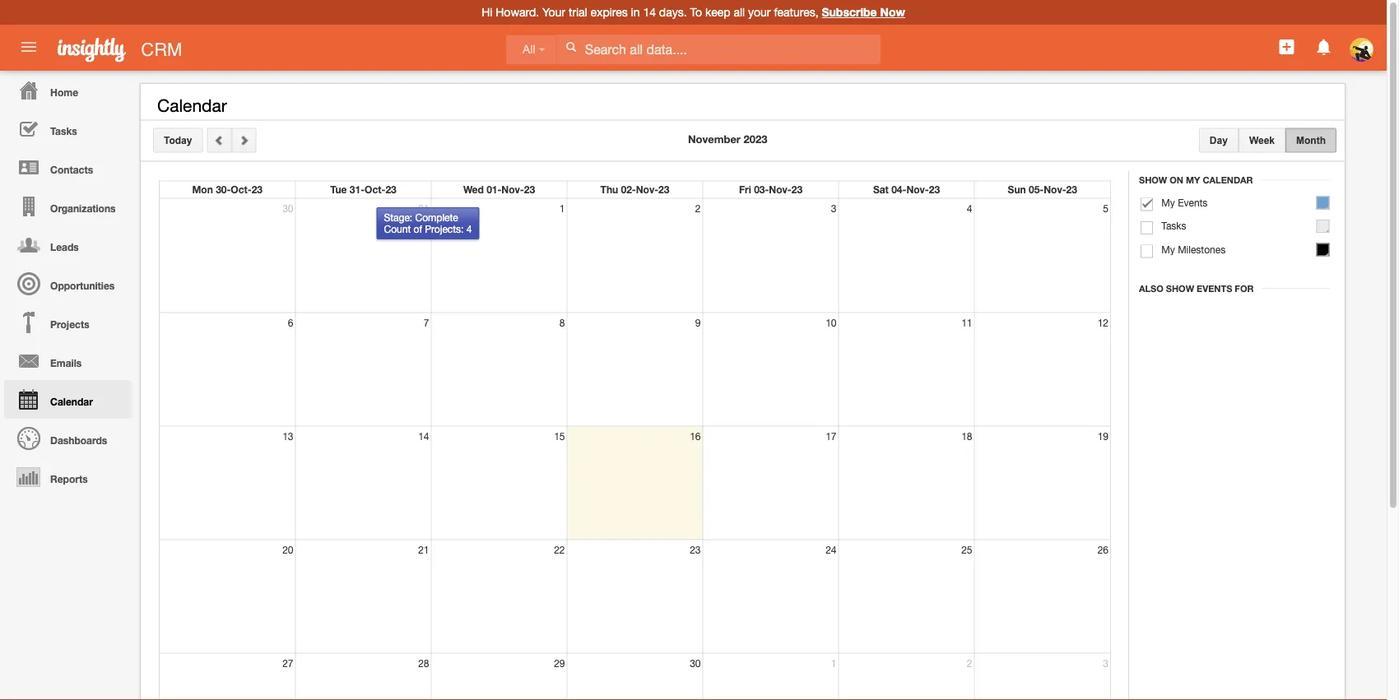 Task type: vqa. For each thing, say whether or not it's contained in the screenshot.
PROJECTS
yes



Task type: locate. For each thing, give the bounding box(es) containing it.
1 vertical spatial 4
[[466, 223, 472, 235]]

emails link
[[4, 342, 132, 380]]

0 horizontal spatial 30
[[282, 203, 293, 214]]

3
[[831, 203, 837, 214], [1103, 658, 1109, 670]]

today button
[[153, 128, 203, 153]]

nov- right sun
[[1044, 184, 1066, 195]]

2 vertical spatial my
[[1162, 244, 1175, 255]]

for
[[1235, 283, 1254, 294]]

leads
[[50, 241, 79, 253]]

2 vertical spatial calendar
[[50, 396, 93, 407]]

oct- right mon
[[231, 184, 252, 195]]

My Milestones checkbox
[[1141, 245, 1153, 258]]

12
[[1098, 317, 1109, 329]]

oct- up stage:
[[365, 184, 385, 195]]

1 horizontal spatial tasks
[[1162, 220, 1186, 232]]

tasks up contacts link
[[50, 125, 77, 137]]

29
[[554, 658, 565, 670]]

Search all data.... text field
[[556, 34, 880, 64]]

0 vertical spatial events
[[1178, 197, 1208, 208]]

thu 02-nov-23
[[600, 184, 669, 195]]

18
[[961, 431, 972, 442]]

tasks
[[50, 125, 77, 137], [1162, 220, 1186, 232]]

23 for mon 30-oct-23
[[252, 184, 263, 195]]

1 vertical spatial tasks
[[1162, 220, 1186, 232]]

november 2023
[[688, 133, 767, 146]]

Tasks checkbox
[[1141, 221, 1153, 235]]

milestones
[[1178, 244, 1226, 255]]

show left on
[[1139, 175, 1167, 186]]

0 vertical spatial 1
[[560, 203, 565, 214]]

21
[[418, 544, 429, 556]]

1 vertical spatial 14
[[418, 431, 429, 442]]

opportunities link
[[4, 264, 132, 303]]

23
[[252, 184, 263, 195], [385, 184, 396, 195], [524, 184, 535, 195], [658, 184, 669, 195], [792, 184, 803, 195], [929, 184, 940, 195], [1066, 184, 1077, 195], [690, 544, 701, 556]]

30
[[282, 203, 293, 214], [690, 658, 701, 670]]

4 nov- from the left
[[906, 184, 929, 195]]

tasks down my events
[[1162, 220, 1186, 232]]

nov- for 04-
[[906, 184, 929, 195]]

organizations
[[50, 202, 116, 214]]

0 horizontal spatial oct-
[[231, 184, 252, 195]]

november
[[688, 133, 741, 146]]

features,
[[774, 5, 819, 19]]

1 oct- from the left
[[231, 184, 252, 195]]

all
[[734, 5, 745, 19]]

20
[[282, 544, 293, 556]]

1 vertical spatial show
[[1166, 283, 1194, 294]]

10
[[826, 317, 837, 329]]

navigation
[[0, 71, 132, 496]]

show right also
[[1166, 283, 1194, 294]]

month button
[[1286, 128, 1337, 153]]

nov- right thu
[[636, 184, 658, 195]]

today
[[164, 135, 192, 146]]

30-
[[216, 184, 231, 195]]

my right my milestones option
[[1162, 244, 1175, 255]]

0 vertical spatial calendar
[[157, 95, 227, 116]]

mon 30-oct-23
[[192, 184, 263, 195]]

week
[[1249, 135, 1275, 146]]

home link
[[4, 71, 132, 109]]

23 for thu 02-nov-23
[[658, 184, 669, 195]]

1 vertical spatial my
[[1162, 197, 1175, 208]]

sat 04-nov-23
[[873, 184, 940, 195]]

2 nov- from the left
[[636, 184, 658, 195]]

0 vertical spatial tasks
[[50, 125, 77, 137]]

My Events checkbox
[[1141, 198, 1153, 211]]

sun
[[1008, 184, 1026, 195]]

home
[[50, 86, 78, 98]]

calendar down day button
[[1203, 175, 1253, 186]]

1 horizontal spatial 30
[[690, 658, 701, 670]]

1 horizontal spatial 4
[[967, 203, 972, 214]]

count
[[384, 223, 411, 235]]

complete
[[415, 212, 458, 223]]

1 vertical spatial 2
[[967, 658, 972, 670]]

my
[[1186, 175, 1200, 186], [1162, 197, 1175, 208], [1162, 244, 1175, 255]]

23 for sat 04-nov-23
[[929, 184, 940, 195]]

my for my events
[[1162, 197, 1175, 208]]

23 for tue 31-oct-23
[[385, 184, 396, 195]]

leads link
[[4, 226, 132, 264]]

7
[[424, 317, 429, 329]]

0 vertical spatial 4
[[967, 203, 972, 214]]

1 horizontal spatial oct-
[[365, 184, 385, 195]]

show
[[1139, 175, 1167, 186], [1166, 283, 1194, 294]]

1 horizontal spatial 14
[[643, 5, 656, 19]]

nov-
[[502, 184, 524, 195], [636, 184, 658, 195], [769, 184, 792, 195], [906, 184, 929, 195], [1044, 184, 1066, 195]]

calendar up today
[[157, 95, 227, 116]]

2 oct- from the left
[[365, 184, 385, 195]]

nov- right wed
[[502, 184, 524, 195]]

oct- for 30-
[[231, 184, 252, 195]]

calendar up dashboards link at left
[[50, 396, 93, 407]]

my for my milestones
[[1162, 244, 1175, 255]]

nov- right sat
[[906, 184, 929, 195]]

1 nov- from the left
[[502, 184, 524, 195]]

3 nov- from the left
[[769, 184, 792, 195]]

4 inside stage: complete count of projects: 4
[[466, 223, 472, 235]]

1 horizontal spatial calendar
[[157, 95, 227, 116]]

1
[[560, 203, 565, 214], [831, 658, 837, 670]]

5 nov- from the left
[[1044, 184, 1066, 195]]

events down show on my calendar
[[1178, 197, 1208, 208]]

1 vertical spatial calendar
[[1203, 175, 1253, 186]]

03-
[[754, 184, 769, 195]]

nov- right fri
[[769, 184, 792, 195]]

1 horizontal spatial 2
[[967, 658, 972, 670]]

1 horizontal spatial 1
[[831, 658, 837, 670]]

oct- for 31-
[[365, 184, 385, 195]]

now
[[880, 5, 905, 19]]

14
[[643, 5, 656, 19], [418, 431, 429, 442]]

0 horizontal spatial 2
[[695, 203, 701, 214]]

opportunities
[[50, 280, 115, 291]]

contacts
[[50, 164, 93, 175]]

04-
[[891, 184, 906, 195]]

4
[[967, 203, 972, 214], [466, 223, 472, 235]]

nov- for 02-
[[636, 184, 658, 195]]

events left the for on the right of the page
[[1197, 283, 1232, 294]]

my events
[[1162, 197, 1208, 208]]

my right on
[[1186, 175, 1200, 186]]

navigation containing home
[[0, 71, 132, 496]]

projects
[[50, 319, 89, 330]]

1 vertical spatial 3
[[1103, 658, 1109, 670]]

your
[[542, 5, 565, 19]]

1 vertical spatial 1
[[831, 658, 837, 670]]

stage:
[[384, 212, 412, 223]]

22
[[554, 544, 565, 556]]

my right my events checkbox
[[1162, 197, 1175, 208]]

day button
[[1199, 128, 1239, 153]]

0 horizontal spatial 4
[[466, 223, 472, 235]]

0 horizontal spatial 3
[[831, 203, 837, 214]]

calendar
[[157, 95, 227, 116], [1203, 175, 1253, 186], [50, 396, 93, 407]]

1 horizontal spatial 3
[[1103, 658, 1109, 670]]

0 horizontal spatial 1
[[560, 203, 565, 214]]

week button
[[1239, 128, 1286, 153]]



Task type: describe. For each thing, give the bounding box(es) containing it.
days.
[[659, 5, 687, 19]]

contacts link
[[4, 148, 132, 187]]

28
[[418, 658, 429, 670]]

howard.
[[496, 5, 539, 19]]

in
[[631, 5, 640, 19]]

8
[[560, 317, 565, 329]]

wed 01-nov-23
[[463, 184, 535, 195]]

show on my calendar
[[1139, 175, 1253, 186]]

2 horizontal spatial calendar
[[1203, 175, 1253, 186]]

27
[[282, 658, 293, 670]]

nov- for 05-
[[1044, 184, 1066, 195]]

trial
[[569, 5, 587, 19]]

subscribe now link
[[822, 5, 905, 19]]

13
[[282, 431, 293, 442]]

projects link
[[4, 303, 132, 342]]

0 vertical spatial my
[[1186, 175, 1200, 186]]

23 for wed 01-nov-23
[[524, 184, 535, 195]]

mon
[[192, 184, 213, 195]]

dashboards link
[[4, 419, 132, 458]]

projects:
[[425, 223, 464, 235]]

white image
[[565, 41, 577, 53]]

day
[[1210, 135, 1228, 146]]

fri
[[739, 184, 751, 195]]

subscribe
[[822, 5, 877, 19]]

1 vertical spatial 30
[[690, 658, 701, 670]]

0 vertical spatial show
[[1139, 175, 1167, 186]]

stage: complete count of projects: 4
[[384, 212, 472, 235]]

fri 03-nov-23
[[739, 184, 803, 195]]

26
[[1098, 544, 1109, 556]]

sat
[[873, 184, 889, 195]]

19
[[1098, 431, 1109, 442]]

to
[[690, 5, 702, 19]]

6
[[288, 317, 293, 329]]

hi howard. your trial expires in 14 days. to keep all your features, subscribe now
[[482, 5, 905, 19]]

16
[[690, 431, 701, 442]]

23 for sun 05-nov-23
[[1066, 184, 1077, 195]]

my milestones
[[1162, 244, 1226, 255]]

9
[[695, 317, 701, 329]]

dashboards
[[50, 435, 107, 446]]

previous image
[[214, 135, 225, 146]]

also
[[1139, 283, 1164, 294]]

25
[[961, 544, 972, 556]]

2023
[[744, 133, 767, 146]]

sun 05-nov-23
[[1008, 184, 1077, 195]]

tue
[[330, 184, 347, 195]]

31
[[418, 203, 429, 214]]

also show events for
[[1139, 283, 1254, 294]]

nov- for 03-
[[769, 184, 792, 195]]

15
[[554, 431, 565, 442]]

organizations link
[[4, 187, 132, 226]]

0 horizontal spatial 14
[[418, 431, 429, 442]]

all link
[[506, 35, 556, 65]]

your
[[748, 5, 771, 19]]

notifications image
[[1314, 37, 1334, 57]]

expires
[[591, 5, 628, 19]]

0 horizontal spatial tasks
[[50, 125, 77, 137]]

0 vertical spatial 2
[[695, 203, 701, 214]]

01-
[[487, 184, 502, 195]]

emails
[[50, 357, 82, 369]]

of
[[414, 223, 422, 235]]

31-
[[350, 184, 365, 195]]

17
[[826, 431, 837, 442]]

next image
[[238, 135, 250, 146]]

thu
[[600, 184, 618, 195]]

crm
[[141, 39, 182, 60]]

23 for fri 03-nov-23
[[792, 184, 803, 195]]

reports link
[[4, 458, 132, 496]]

24
[[826, 544, 837, 556]]

calendar link
[[4, 380, 132, 419]]

0 vertical spatial 14
[[643, 5, 656, 19]]

0 vertical spatial 30
[[282, 203, 293, 214]]

hi
[[482, 5, 492, 19]]

tue 31-oct-23
[[330, 184, 396, 195]]

tasks link
[[4, 109, 132, 148]]

02-
[[621, 184, 636, 195]]

05-
[[1029, 184, 1044, 195]]

0 vertical spatial 3
[[831, 203, 837, 214]]

keep
[[705, 5, 730, 19]]

11
[[961, 317, 972, 329]]

all
[[523, 43, 535, 56]]

wed
[[463, 184, 484, 195]]

on
[[1170, 175, 1184, 186]]

0 horizontal spatial calendar
[[50, 396, 93, 407]]

1 vertical spatial events
[[1197, 283, 1232, 294]]

month
[[1296, 135, 1326, 146]]

nov- for 01-
[[502, 184, 524, 195]]

5
[[1103, 203, 1109, 214]]

reports
[[50, 473, 88, 485]]



